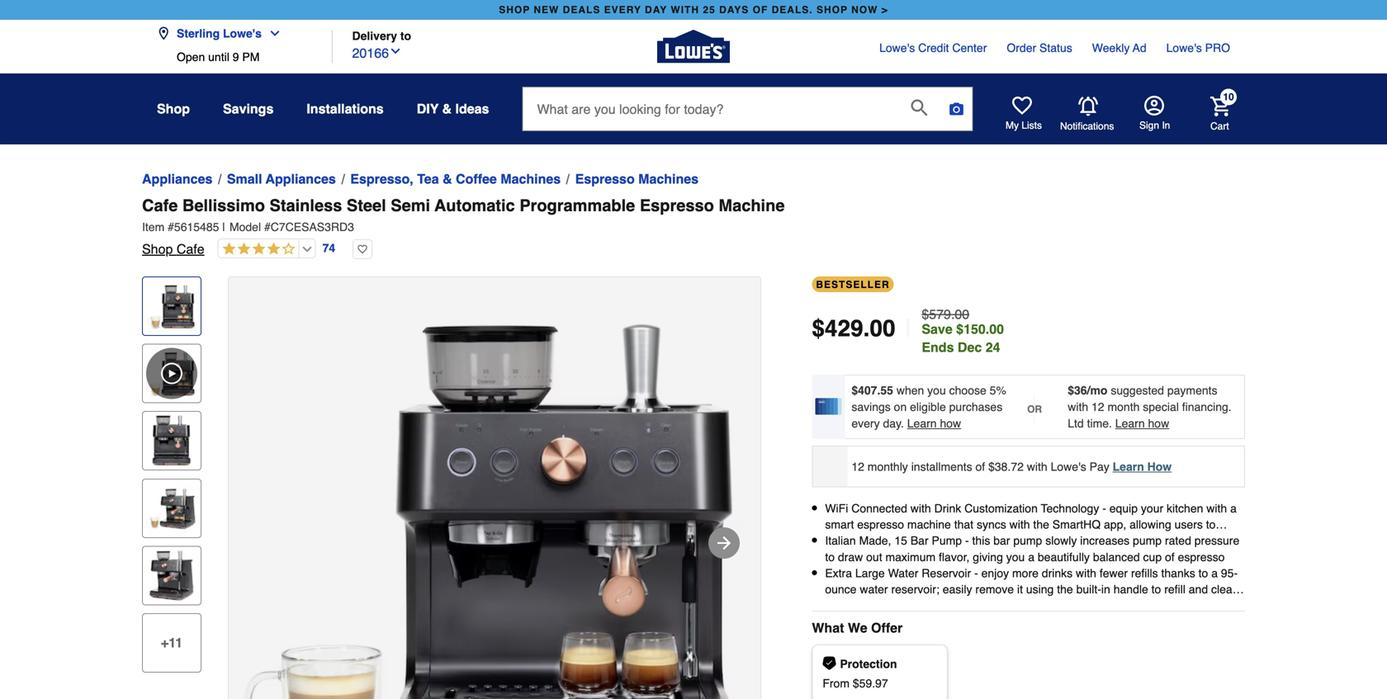 Task type: locate. For each thing, give the bounding box(es) containing it.
2 learn how from the left
[[1116, 417, 1170, 430]]

>
[[882, 4, 888, 16]]

espresso inside wifi connected with drink customization technology - equip your kitchen with a smart espresso machine that syncs with the smarthq app, allowing users to customize drink preferences by volume and strength, while also enabling software updates
[[857, 518, 904, 531]]

| right 00
[[906, 314, 912, 343]]

2 horizontal spatial -
[[1103, 502, 1107, 515]]

shop left new
[[499, 4, 530, 16]]

lowe's home improvement logo image
[[657, 10, 730, 83]]

sign in
[[1140, 120, 1170, 131]]

1 vertical spatial 12
[[852, 460, 865, 473]]

2 vertical spatial a
[[1212, 567, 1218, 580]]

monthly
[[868, 460, 908, 473]]

0 vertical spatial it
[[1017, 583, 1023, 596]]

learn how down special
[[1116, 417, 1170, 430]]

how down special
[[1148, 417, 1170, 430]]

0 vertical spatial &
[[442, 101, 452, 116]]

cafe  #c7cesas3rd3 - thumbnail2 image
[[146, 416, 197, 467]]

learn for special
[[1116, 417, 1145, 430]]

0 vertical spatial a
[[1231, 502, 1237, 515]]

1 vertical spatial of
[[1165, 551, 1175, 564]]

1 vertical spatial it
[[825, 599, 831, 612]]

connected
[[852, 502, 908, 515]]

1 horizontal spatial appliances
[[266, 171, 336, 187]]

1 learn how from the left
[[907, 417, 961, 430]]

cafe down 5615485
[[177, 242, 204, 257]]

a up more
[[1028, 551, 1035, 564]]

95-
[[1221, 567, 1238, 580]]

savings
[[852, 401, 891, 414]]

espresso down pressure
[[1178, 551, 1225, 564]]

learn how button down eligible
[[907, 415, 961, 432]]

wifi
[[825, 502, 848, 515]]

cafe up the item
[[142, 196, 178, 215]]

# right model
[[264, 220, 271, 234]]

open
[[177, 50, 205, 64]]

while
[[1100, 534, 1126, 548]]

to right thanks at bottom
[[1199, 567, 1208, 580]]

2 learn how button from the left
[[1116, 415, 1170, 432]]

my lists link
[[1006, 96, 1042, 132]]

you down volume at the bottom right
[[1006, 551, 1025, 564]]

appliances link
[[142, 169, 213, 189]]

2 horizontal spatial a
[[1231, 502, 1237, 515]]

special
[[1143, 401, 1179, 414]]

lowe's left pay
[[1051, 460, 1087, 473]]

bellissimo
[[182, 196, 265, 215]]

0 vertical spatial -
[[1103, 502, 1107, 515]]

1 horizontal spatial and
[[1189, 583, 1208, 596]]

ltd
[[1068, 417, 1084, 430]]

0 horizontal spatial learn how
[[907, 417, 961, 430]]

to up pressure
[[1206, 518, 1216, 531]]

a left 95-
[[1212, 567, 1218, 580]]

1 vertical spatial and
[[1189, 583, 1208, 596]]

the inside wifi connected with drink customization technology - equip your kitchen with a smart espresso machine that syncs with the smarthq app, allowing users to customize drink preferences by volume and strength, while also enabling software updates
[[1033, 518, 1050, 531]]

wifi connected with drink customization technology - equip your kitchen with a smart espresso machine that syncs with the smarthq app, allowing users to customize drink preferences by volume and strength, while also enabling software updates
[[825, 502, 1244, 564]]

12
[[1092, 401, 1105, 414], [852, 460, 865, 473]]

1 horizontal spatial the
[[1057, 583, 1073, 596]]

appliances up 5615485
[[142, 171, 213, 187]]

smarthq
[[1053, 518, 1101, 531]]

None search field
[[522, 87, 973, 145]]

machines up item number 5 6 1 5 4 8 5 and model number c 7 c e s a s 3 r d 3 'element'
[[638, 171, 699, 187]]

with down 'ounce'
[[834, 599, 855, 612]]

it
[[1017, 583, 1023, 596], [825, 599, 831, 612]]

how down eligible
[[940, 417, 961, 430]]

0 vertical spatial you
[[928, 384, 946, 397]]

protection plan filled image
[[823, 657, 836, 670]]

0 horizontal spatial pump
[[1014, 534, 1042, 548]]

how
[[1148, 460, 1172, 473]]

learn how for on
[[907, 417, 961, 430]]

- inside wifi connected with drink customization technology - equip your kitchen with a smart espresso machine that syncs with the smarthq app, allowing users to customize drink preferences by volume and strength, while also enabling software updates
[[1103, 502, 1107, 515]]

pump right the bar
[[1014, 534, 1042, 548]]

allowing
[[1130, 518, 1172, 531]]

1 horizontal spatial you
[[1006, 551, 1025, 564]]

learn how button
[[907, 415, 961, 432], [1116, 415, 1170, 432]]

1 vertical spatial you
[[1006, 551, 1025, 564]]

ideas
[[455, 101, 489, 116]]

with up machine
[[911, 502, 931, 515]]

machines up programmable
[[501, 171, 561, 187]]

reservoir;
[[891, 583, 940, 596]]

1 horizontal spatial #
[[264, 220, 271, 234]]

1 horizontal spatial pump
[[1133, 534, 1162, 548]]

12 left monthly
[[852, 460, 865, 473]]

0 vertical spatial of
[[976, 460, 985, 473]]

1 vertical spatial shop
[[142, 242, 173, 257]]

espresso inside italian made, 15 bar pump - this bar pump slowly increases pump rated pressure to draw out maximum flavor, giving you a beautifully balanced cup of espresso extra large water reservoir - enjoy more drinks with fewer refills thanks to a 95- ounce water reservoir; easily remove it using the built-in handle to refill and clean it with ease
[[1178, 551, 1225, 564]]

pm
[[242, 50, 260, 64]]

protection
[[840, 658, 897, 671]]

1 vertical spatial &
[[443, 171, 452, 187]]

0 horizontal spatial shop
[[499, 4, 530, 16]]

1 vertical spatial a
[[1028, 551, 1035, 564]]

in
[[1102, 583, 1111, 596]]

more
[[1012, 567, 1039, 580]]

to left refill
[[1152, 583, 1161, 596]]

shop down the item
[[142, 242, 173, 257]]

with
[[671, 4, 700, 16]]

1 horizontal spatial of
[[1165, 551, 1175, 564]]

installments
[[911, 460, 972, 473]]

remove
[[976, 583, 1014, 596]]

we
[[848, 621, 868, 636]]

lowe's inside button
[[223, 27, 262, 40]]

italian made, 15 bar pump - this bar pump slowly increases pump rated pressure to draw out maximum flavor, giving you a beautifully balanced cup of espresso extra large water reservoir - enjoy more drinks with fewer refills thanks to a 95- ounce water reservoir; easily remove it using the built-in handle to refill and clean it with ease
[[825, 534, 1240, 612]]

c7cesas3rd3
[[271, 220, 354, 234]]

0 vertical spatial cafe
[[142, 196, 178, 215]]

with up ltd at the bottom right
[[1068, 401, 1089, 414]]

0 vertical spatial and
[[1029, 534, 1048, 548]]

learn how button down special
[[1116, 415, 1170, 432]]

4.1 stars image
[[219, 242, 295, 257]]

large
[[855, 567, 885, 580]]

| left model
[[222, 220, 225, 234]]

to up extra
[[825, 551, 835, 564]]

1 vertical spatial espresso
[[640, 196, 714, 215]]

beautifully
[[1038, 551, 1090, 564]]

learn down eligible
[[907, 417, 937, 430]]

0 horizontal spatial how
[[940, 417, 961, 430]]

& right diy
[[442, 101, 452, 116]]

0 vertical spatial the
[[1033, 518, 1050, 531]]

learn how
[[907, 417, 961, 430], [1116, 417, 1170, 430]]

you up eligible
[[928, 384, 946, 397]]

1 machines from the left
[[501, 171, 561, 187]]

+11
[[161, 635, 183, 651]]

choose
[[949, 384, 987, 397]]

bar
[[911, 534, 929, 548]]

| inside the cafe bellissimo stainless steel semi automatic programmable espresso machine item # 5615485 | model # c7cesas3rd3
[[222, 220, 225, 234]]

1 horizontal spatial learn how button
[[1116, 415, 1170, 432]]

machines inside espresso machines link
[[638, 171, 699, 187]]

syncs
[[977, 518, 1006, 531]]

- left "by"
[[965, 534, 969, 548]]

customize
[[825, 534, 877, 548]]

pay
[[1090, 460, 1110, 473]]

0 vertical spatial espresso
[[857, 518, 904, 531]]

espresso,
[[350, 171, 414, 187]]

enabling
[[1154, 534, 1197, 548]]

equip
[[1110, 502, 1138, 515]]

2 machines from the left
[[638, 171, 699, 187]]

& right tea
[[443, 171, 452, 187]]

how for eligible
[[940, 417, 961, 430]]

1 horizontal spatial how
[[1148, 417, 1170, 430]]

a
[[1231, 502, 1237, 515], [1028, 551, 1035, 564], [1212, 567, 1218, 580]]

it down more
[[1017, 583, 1023, 596]]

1 vertical spatial the
[[1057, 583, 1073, 596]]

0 horizontal spatial appliances
[[142, 171, 213, 187]]

2 pump from the left
[[1133, 534, 1162, 548]]

learn down month
[[1116, 417, 1145, 430]]

you inside when you choose 5% savings on eligible purchases every day.
[[928, 384, 946, 397]]

notifications
[[1060, 120, 1114, 132]]

cafe  #c7cesas3rd3 image
[[229, 277, 761, 699]]

appliances up stainless
[[266, 171, 336, 187]]

offer
[[871, 621, 903, 636]]

0 horizontal spatial a
[[1028, 551, 1035, 564]]

appliances
[[142, 171, 213, 187], [266, 171, 336, 187]]

0 horizontal spatial it
[[825, 599, 831, 612]]

with right kitchen
[[1207, 502, 1227, 515]]

the down "drinks"
[[1057, 583, 1073, 596]]

heart outline image
[[353, 239, 373, 259]]

0 horizontal spatial #
[[168, 220, 174, 234]]

|
[[222, 220, 225, 234], [906, 314, 912, 343]]

1 horizontal spatial machines
[[638, 171, 699, 187]]

espresso inside the cafe bellissimo stainless steel semi automatic programmable espresso machine item # 5615485 | model # c7cesas3rd3
[[640, 196, 714, 215]]

cafe  #c7cesas3rd3 - thumbnail4 image
[[146, 550, 197, 602]]

with
[[1068, 401, 1089, 414], [1027, 460, 1048, 473], [911, 502, 931, 515], [1207, 502, 1227, 515], [1010, 518, 1030, 531], [1076, 567, 1097, 580], [834, 599, 855, 612]]

lowe's home improvement lists image
[[1012, 96, 1032, 116]]

$59.97
[[853, 677, 888, 690]]

1 how from the left
[[940, 417, 961, 430]]

1 appliances from the left
[[142, 171, 213, 187]]

also
[[1129, 534, 1150, 548]]

shop cafe
[[142, 242, 204, 257]]

lowe's home improvement cart image
[[1211, 96, 1230, 116]]

and up beautifully on the right of the page
[[1029, 534, 1048, 548]]

pump down allowing
[[1133, 534, 1162, 548]]

balanced
[[1093, 551, 1140, 564]]

0 horizontal spatial machines
[[501, 171, 561, 187]]

0 horizontal spatial espresso
[[857, 518, 904, 531]]

- left equip
[[1103, 502, 1107, 515]]

when you choose 5% savings on eligible purchases every day.
[[852, 384, 1007, 430]]

0 horizontal spatial learn how button
[[907, 415, 961, 432]]

00
[[870, 315, 896, 342]]

shop down the open at the top of the page
[[157, 101, 190, 116]]

$579.00
[[922, 307, 970, 322]]

every
[[852, 417, 880, 430]]

chevron down image
[[389, 45, 402, 58]]

shop for shop
[[157, 101, 190, 116]]

cafe  #c7cesas3rd3 - thumbnail3 image
[[146, 483, 197, 534]]

credit
[[918, 41, 949, 55]]

lowe's left pro
[[1167, 41, 1202, 55]]

learn how button for special
[[1116, 415, 1170, 432]]

0 horizontal spatial |
[[222, 220, 225, 234]]

app,
[[1104, 518, 1127, 531]]

lowe's home improvement notification center image
[[1079, 96, 1098, 116]]

1 horizontal spatial -
[[975, 567, 978, 580]]

with right '$38.72'
[[1027, 460, 1048, 473]]

ends
[[922, 340, 954, 355]]

learn for on
[[907, 417, 937, 430]]

and right refill
[[1189, 583, 1208, 596]]

0 horizontal spatial -
[[965, 534, 969, 548]]

0 horizontal spatial and
[[1029, 534, 1048, 548]]

2 appliances from the left
[[266, 171, 336, 187]]

9
[[233, 50, 239, 64]]

1 horizontal spatial |
[[906, 314, 912, 343]]

2 how from the left
[[1148, 417, 1170, 430]]

espresso up item number 5 6 1 5 4 8 5 and model number c 7 c e s a s 3 r d 3 'element'
[[640, 196, 714, 215]]

weekly
[[1092, 41, 1130, 55]]

1 horizontal spatial 12
[[1092, 401, 1105, 414]]

1 vertical spatial -
[[965, 534, 969, 548]]

to inside wifi connected with drink customization technology - equip your kitchen with a smart espresso machine that syncs with the smarthq app, allowing users to customize drink preferences by volume and strength, while also enabling software updates
[[1206, 518, 1216, 531]]

order
[[1007, 41, 1037, 55]]

learn how button for on
[[907, 415, 961, 432]]

1 horizontal spatial learn how
[[1116, 417, 1170, 430]]

you inside italian made, 15 bar pump - this bar pump slowly increases pump rated pressure to draw out maximum flavor, giving you a beautifully balanced cup of espresso extra large water reservoir - enjoy more drinks with fewer refills thanks to a 95- ounce water reservoir; easily remove it using the built-in handle to refill and clean it with ease
[[1006, 551, 1025, 564]]

429
[[825, 315, 863, 342]]

1 horizontal spatial a
[[1212, 567, 1218, 580]]

1 learn how button from the left
[[907, 415, 961, 432]]

shop left 'now'
[[817, 4, 848, 16]]

or
[[1027, 404, 1042, 415]]

- left enjoy
[[975, 567, 978, 580]]

0 horizontal spatial the
[[1033, 518, 1050, 531]]

1 vertical spatial cafe
[[177, 242, 204, 257]]

learn how down eligible
[[907, 417, 961, 430]]

0 horizontal spatial you
[[928, 384, 946, 397]]

lowe's up 9
[[223, 27, 262, 40]]

1 horizontal spatial espresso
[[640, 196, 714, 215]]

1 horizontal spatial espresso
[[1178, 551, 1225, 564]]

it down 'ounce'
[[825, 599, 831, 612]]

2 shop from the left
[[817, 4, 848, 16]]

espresso down connected
[[857, 518, 904, 531]]

25
[[703, 4, 716, 16]]

save
[[922, 322, 953, 337]]

0 vertical spatial 12
[[1092, 401, 1105, 414]]

a up software
[[1231, 502, 1237, 515]]

espresso up programmable
[[575, 171, 635, 187]]

0 vertical spatial espresso
[[575, 171, 635, 187]]

0 vertical spatial |
[[222, 220, 225, 234]]

and inside italian made, 15 bar pump - this bar pump slowly increases pump rated pressure to draw out maximum flavor, giving you a beautifully balanced cup of espresso extra large water reservoir - enjoy more drinks with fewer refills thanks to a 95- ounce water reservoir; easily remove it using the built-in handle to refill and clean it with ease
[[1189, 583, 1208, 596]]

of down "enabling"
[[1165, 551, 1175, 564]]

of left '$38.72'
[[976, 460, 985, 473]]

water
[[888, 567, 919, 580]]

smart
[[825, 518, 854, 531]]

12 monthly installments of $38.72 with lowe's pay learn how
[[852, 460, 1172, 473]]

to
[[400, 29, 411, 43], [1206, 518, 1216, 531], [825, 551, 835, 564], [1199, 567, 1208, 580], [1152, 583, 1161, 596]]

refill
[[1165, 583, 1186, 596]]

12 up the time.
[[1092, 401, 1105, 414]]

the up slowly
[[1033, 518, 1050, 531]]

fewer
[[1100, 567, 1128, 580]]

# right the item
[[168, 220, 174, 234]]

camera image
[[948, 101, 965, 117]]

1 horizontal spatial shop
[[817, 4, 848, 16]]

0 vertical spatial shop
[[157, 101, 190, 116]]

1 vertical spatial espresso
[[1178, 551, 1225, 564]]



Task type: describe. For each thing, give the bounding box(es) containing it.
eligible
[[910, 401, 946, 414]]

shop button
[[157, 94, 190, 124]]

coffee
[[456, 171, 497, 187]]

rated
[[1165, 534, 1192, 548]]

1 # from the left
[[168, 220, 174, 234]]

kitchen
[[1167, 502, 1204, 515]]

slowly
[[1046, 534, 1077, 548]]

stainless
[[270, 196, 342, 215]]

technology
[[1041, 502, 1099, 515]]

volume
[[988, 534, 1026, 548]]

cafe inside the cafe bellissimo stainless steel semi automatic programmable espresso machine item # 5615485 | model # c7cesas3rd3
[[142, 196, 178, 215]]

deals
[[563, 4, 601, 16]]

ounce
[[825, 583, 857, 596]]

espresso, tea & coffee machines link
[[350, 169, 561, 189]]

draw
[[838, 551, 863, 564]]

12 inside suggested payments with 12 month special financing. ltd time.
[[1092, 401, 1105, 414]]

preferences
[[909, 534, 970, 548]]

espresso, tea & coffee machines
[[350, 171, 561, 187]]

machine
[[719, 196, 785, 215]]

order status
[[1007, 41, 1073, 55]]

learn how for special
[[1116, 417, 1170, 430]]

status
[[1040, 41, 1073, 55]]

increases
[[1080, 534, 1130, 548]]

made,
[[859, 534, 891, 548]]

lowe's credit center
[[880, 41, 987, 55]]

that
[[954, 518, 974, 531]]

with up built-
[[1076, 567, 1097, 580]]

drink
[[881, 534, 906, 548]]

of inside italian made, 15 bar pump - this bar pump slowly increases pump rated pressure to draw out maximum flavor, giving you a beautifully balanced cup of espresso extra large water reservoir - enjoy more drinks with fewer refills thanks to a 95- ounce water reservoir; easily remove it using the built-in handle to refill and clean it with ease
[[1165, 551, 1175, 564]]

1 shop from the left
[[499, 4, 530, 16]]

cup
[[1143, 551, 1162, 564]]

with inside suggested payments with 12 month special financing. ltd time.
[[1068, 401, 1089, 414]]

lists
[[1022, 120, 1042, 131]]

on
[[894, 401, 907, 414]]

bestseller
[[816, 279, 890, 291]]

customization
[[965, 502, 1038, 515]]

extra
[[825, 567, 852, 580]]

location image
[[157, 27, 170, 40]]

lowe's left credit
[[880, 41, 915, 55]]

when
[[897, 384, 924, 397]]

lowe's pro link
[[1167, 40, 1230, 56]]

model
[[230, 220, 261, 234]]

1 vertical spatial |
[[906, 314, 912, 343]]

Search Query text field
[[523, 88, 898, 130]]

weekly ad link
[[1092, 40, 1147, 56]]

giving
[[973, 551, 1003, 564]]

& inside button
[[442, 101, 452, 116]]

a inside wifi connected with drink customization technology - equip your kitchen with a smart espresso machine that syncs with the smarthq app, allowing users to customize drink preferences by volume and strength, while also enabling software updates
[[1231, 502, 1237, 515]]

74
[[323, 242, 335, 255]]

machines inside the espresso, tea & coffee machines link
[[501, 171, 561, 187]]

easily
[[943, 583, 972, 596]]

2 vertical spatial -
[[975, 567, 978, 580]]

arrow right image
[[714, 533, 734, 553]]

$36/mo
[[1068, 384, 1108, 397]]

save $150.00 ends dec 24
[[922, 322, 1004, 355]]

item number 5 6 1 5 4 8 5 and model number c 7 c e s a s 3 r d 3 element
[[142, 219, 1245, 235]]

shop for shop cafe
[[142, 242, 173, 257]]

$
[[812, 315, 825, 342]]

search image
[[911, 99, 928, 116]]

machine
[[908, 518, 951, 531]]

learn right pay
[[1113, 460, 1144, 473]]

maximum
[[886, 551, 936, 564]]

lowe's home improvement account image
[[1145, 96, 1164, 116]]

day
[[645, 4, 667, 16]]

with up volume at the bottom right
[[1010, 518, 1030, 531]]

diy & ideas button
[[417, 94, 489, 124]]

chevron down image
[[262, 27, 282, 40]]

order status link
[[1007, 40, 1073, 56]]

clean
[[1211, 583, 1239, 596]]

to up chevron down icon
[[400, 29, 411, 43]]

diy & ideas
[[417, 101, 489, 116]]

the inside italian made, 15 bar pump - this bar pump slowly increases pump rated pressure to draw out maximum flavor, giving you a beautifully balanced cup of espresso extra large water reservoir - enjoy more drinks with fewer refills thanks to a 95- ounce water reservoir; easily remove it using the built-in handle to refill and clean it with ease
[[1057, 583, 1073, 596]]

$407.55
[[852, 384, 893, 397]]

pro
[[1205, 41, 1230, 55]]

20166 button
[[352, 42, 402, 63]]

using
[[1026, 583, 1054, 596]]

your
[[1141, 502, 1164, 515]]

in
[[1162, 120, 1170, 131]]

open until 9 pm
[[177, 50, 260, 64]]

installations
[[307, 101, 384, 116]]

users
[[1175, 518, 1203, 531]]

lowe's pro
[[1167, 41, 1230, 55]]

1 pump from the left
[[1014, 534, 1042, 548]]

1 horizontal spatial it
[[1017, 583, 1023, 596]]

weekly ad
[[1092, 41, 1147, 55]]

cafe  #c7cesas3rd3 - thumbnail image
[[146, 281, 197, 332]]

this
[[972, 534, 990, 548]]

how for financing.
[[1148, 417, 1170, 430]]

payments
[[1168, 384, 1218, 397]]

0 horizontal spatial of
[[976, 460, 985, 473]]

strength,
[[1051, 534, 1096, 548]]

2 # from the left
[[264, 220, 271, 234]]

shop new deals every day with 25 days of deals. shop now > link
[[496, 0, 892, 20]]

financing.
[[1182, 401, 1232, 414]]

small appliances link
[[227, 169, 336, 189]]

automatic
[[435, 196, 515, 215]]

my
[[1006, 120, 1019, 131]]

reservoir
[[922, 567, 971, 580]]

5615485
[[174, 220, 219, 234]]

thanks
[[1162, 567, 1196, 580]]

0 horizontal spatial espresso
[[575, 171, 635, 187]]

center
[[952, 41, 987, 55]]

0 horizontal spatial 12
[[852, 460, 865, 473]]

and inside wifi connected with drink customization technology - equip your kitchen with a smart espresso machine that syncs with the smarthq app, allowing users to customize drink preferences by volume and strength, while also enabling software updates
[[1029, 534, 1048, 548]]

steel
[[347, 196, 386, 215]]

handle
[[1114, 583, 1149, 596]]

now
[[852, 4, 878, 16]]

espresso machines link
[[575, 169, 699, 189]]

sign
[[1140, 120, 1159, 131]]

savings button
[[223, 94, 274, 124]]



Task type: vqa. For each thing, say whether or not it's contained in the screenshot.
BEAUTIFULLY
yes



